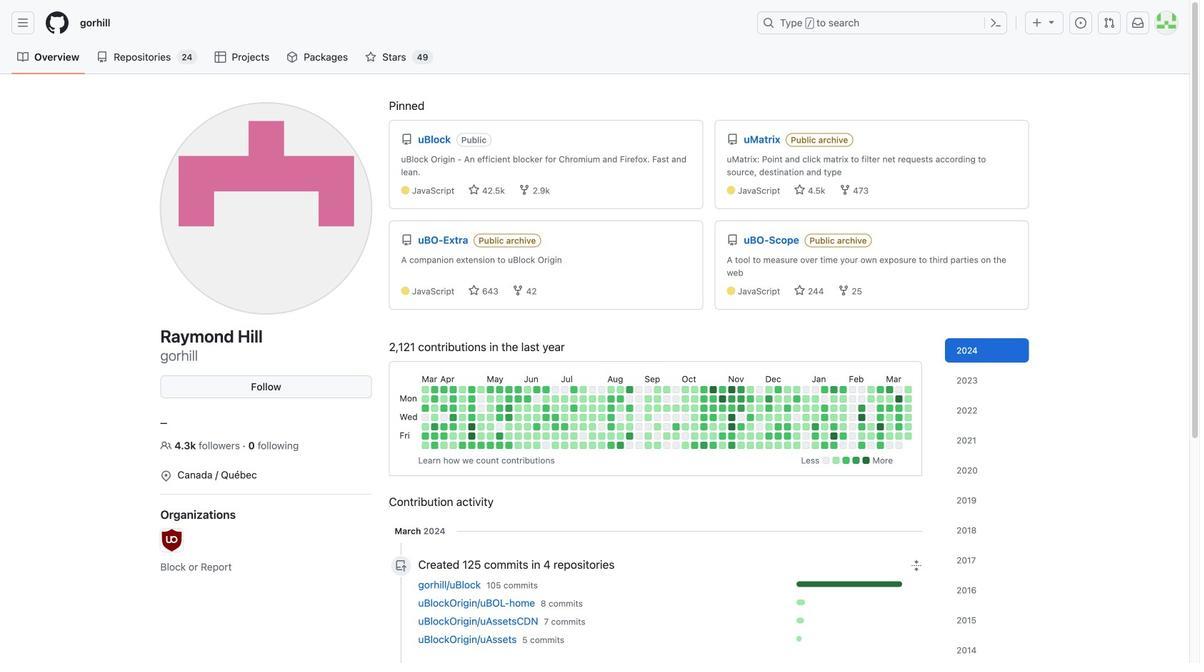 Task type: describe. For each thing, give the bounding box(es) containing it.
7% of commits in march were made to ublockorigin/ubol-home image up 4% of commits in march were made to ublockorigin/uassets icon
[[796, 600, 805, 606]]

package image
[[287, 51, 298, 63]]

6% of commits in march were made to ublockorigin/uassetscdn image up 4% of commits in march were made to ublockorigin/uassets icon
[[796, 618, 804, 624]]

location image
[[160, 471, 172, 482]]

Follow gorhill submit
[[160, 376, 372, 399]]

home location: canada / québec element
[[160, 465, 372, 483]]

collapse image
[[911, 560, 922, 572]]

table image
[[215, 51, 226, 63]]

git pull request image
[[1104, 17, 1115, 29]]

star image
[[365, 51, 377, 63]]

@ublockorigin image
[[160, 529, 183, 552]]

forks image
[[512, 285, 524, 296]]

view gorhill's full-sized avatar image
[[160, 103, 372, 314]]

issue opened image
[[1075, 17, 1087, 29]]



Task type: vqa. For each thing, say whether or not it's contained in the screenshot.
Notifications
no



Task type: locate. For each thing, give the bounding box(es) containing it.
command palette image
[[990, 17, 1002, 29]]

6% of commits in march were made to ublockorigin/uassetscdn image up 4% of commits in march were made to ublockorigin/uassets image
[[796, 618, 922, 624]]

plus image
[[1032, 17, 1043, 29]]

grid
[[397, 371, 914, 451]]

stars image
[[468, 184, 480, 196]]

cell
[[422, 386, 429, 394], [431, 386, 438, 394], [440, 386, 447, 394], [450, 386, 457, 394], [459, 386, 466, 394], [468, 386, 475, 394], [477, 386, 485, 394], [487, 386, 494, 394], [496, 386, 503, 394], [505, 386, 512, 394], [515, 386, 522, 394], [524, 386, 531, 394], [533, 386, 540, 394], [542, 386, 550, 394], [552, 386, 559, 394], [561, 386, 568, 394], [570, 386, 577, 394], [580, 386, 587, 394], [589, 386, 596, 394], [598, 386, 605, 394], [607, 386, 615, 394], [617, 386, 624, 394], [626, 386, 633, 394], [635, 386, 642, 394], [645, 386, 652, 394], [654, 386, 661, 394], [663, 386, 670, 394], [672, 386, 680, 394], [682, 386, 689, 394], [691, 386, 698, 394], [700, 386, 707, 394], [710, 386, 717, 394], [719, 386, 726, 394], [728, 386, 735, 394], [737, 386, 745, 394], [747, 386, 754, 394], [756, 386, 763, 394], [765, 386, 772, 394], [775, 386, 782, 394], [784, 386, 791, 394], [793, 386, 800, 394], [802, 386, 810, 394], [812, 386, 819, 394], [821, 386, 828, 394], [830, 386, 837, 394], [840, 386, 847, 394], [849, 386, 856, 394], [858, 386, 865, 394], [867, 386, 875, 394], [877, 386, 884, 394], [886, 386, 893, 394], [895, 386, 903, 394], [905, 386, 912, 394], [422, 396, 429, 403], [431, 396, 438, 403], [440, 396, 447, 403], [450, 396, 457, 403], [459, 396, 466, 403], [468, 396, 475, 403], [477, 396, 485, 403], [487, 396, 494, 403], [496, 396, 503, 403], [505, 396, 512, 403], [515, 396, 522, 403], [524, 396, 531, 403], [533, 396, 540, 403], [542, 396, 550, 403], [552, 396, 559, 403], [561, 396, 568, 403], [570, 396, 577, 403], [580, 396, 587, 403], [589, 396, 596, 403], [598, 396, 605, 403], [607, 396, 615, 403], [617, 396, 624, 403], [626, 396, 633, 403], [635, 396, 642, 403], [645, 396, 652, 403], [654, 396, 661, 403], [663, 396, 670, 403], [672, 396, 680, 403], [682, 396, 689, 403], [691, 396, 698, 403], [700, 396, 707, 403], [710, 396, 717, 403], [719, 396, 726, 403], [728, 396, 735, 403], [737, 396, 745, 403], [747, 396, 754, 403], [756, 396, 763, 403], [765, 396, 772, 403], [775, 396, 782, 403], [784, 396, 791, 403], [793, 396, 800, 403], [802, 396, 810, 403], [812, 396, 819, 403], [821, 396, 828, 403], [830, 396, 837, 403], [840, 396, 847, 403], [849, 396, 856, 403], [858, 396, 865, 403], [867, 396, 875, 403], [877, 396, 884, 403], [886, 396, 893, 403], [895, 396, 903, 403], [905, 396, 912, 403], [422, 405, 429, 412], [431, 405, 438, 412], [440, 405, 447, 412], [450, 405, 457, 412], [459, 405, 466, 412], [468, 405, 475, 412], [477, 405, 485, 412], [487, 405, 494, 412], [496, 405, 503, 412], [505, 405, 512, 412], [515, 405, 522, 412], [524, 405, 531, 412], [533, 405, 540, 412], [542, 405, 550, 412], [552, 405, 559, 412], [561, 405, 568, 412], [570, 405, 577, 412], [580, 405, 587, 412], [589, 405, 596, 412], [598, 405, 605, 412], [607, 405, 615, 412], [617, 405, 624, 412], [626, 405, 633, 412], [635, 405, 642, 412], [645, 405, 652, 412], [654, 405, 661, 412], [663, 405, 670, 412], [672, 405, 680, 412], [682, 405, 689, 412], [691, 405, 698, 412], [700, 405, 707, 412], [710, 405, 717, 412], [719, 405, 726, 412], [728, 405, 735, 412], [737, 405, 745, 412], [747, 405, 754, 412], [756, 405, 763, 412], [765, 405, 772, 412], [775, 405, 782, 412], [784, 405, 791, 412], [793, 405, 800, 412], [802, 405, 810, 412], [812, 405, 819, 412], [821, 405, 828, 412], [830, 405, 837, 412], [840, 405, 847, 412], [849, 405, 856, 412], [858, 405, 865, 412], [867, 405, 875, 412], [877, 405, 884, 412], [886, 405, 893, 412], [895, 405, 903, 412], [905, 405, 912, 412], [422, 414, 429, 421], [431, 414, 438, 421], [440, 414, 447, 421], [450, 414, 457, 421], [459, 414, 466, 421], [468, 414, 475, 421], [477, 414, 485, 421], [487, 414, 494, 421], [496, 414, 503, 421], [505, 414, 512, 421], [515, 414, 522, 421], [524, 414, 531, 421], [533, 414, 540, 421], [542, 414, 550, 421], [552, 414, 559, 421], [561, 414, 568, 421], [570, 414, 577, 421], [580, 414, 587, 421], [589, 414, 596, 421], [598, 414, 605, 421], [607, 414, 615, 421], [617, 414, 624, 421], [626, 414, 633, 421], [635, 414, 642, 421], [645, 414, 652, 421], [654, 414, 661, 421], [663, 414, 670, 421], [672, 414, 680, 421], [682, 414, 689, 421], [691, 414, 698, 421], [700, 414, 707, 421], [710, 414, 717, 421], [719, 414, 726, 421], [728, 414, 735, 421], [737, 414, 745, 421], [747, 414, 754, 421], [756, 414, 763, 421], [765, 414, 772, 421], [775, 414, 782, 421], [784, 414, 791, 421], [793, 414, 800, 421], [802, 414, 810, 421], [812, 414, 819, 421], [821, 414, 828, 421], [830, 414, 837, 421], [840, 414, 847, 421], [849, 414, 856, 421], [858, 414, 865, 421], [867, 414, 875, 421], [877, 414, 884, 421], [886, 414, 893, 421], [895, 414, 903, 421], [905, 414, 912, 421], [422, 424, 429, 431], [431, 424, 438, 431], [440, 424, 447, 431], [450, 424, 457, 431], [459, 424, 466, 431], [468, 424, 475, 431], [477, 424, 485, 431], [487, 424, 494, 431], [496, 424, 503, 431], [505, 424, 512, 431], [515, 424, 522, 431], [524, 424, 531, 431], [533, 424, 540, 431], [542, 424, 550, 431], [552, 424, 559, 431], [561, 424, 568, 431], [570, 424, 577, 431], [580, 424, 587, 431], [589, 424, 596, 431], [598, 424, 605, 431], [607, 424, 615, 431], [617, 424, 624, 431], [626, 424, 633, 431], [635, 424, 642, 431], [645, 424, 652, 431], [654, 424, 661, 431], [663, 424, 670, 431], [672, 424, 680, 431], [682, 424, 689, 431], [691, 424, 698, 431], [700, 424, 707, 431], [710, 424, 717, 431], [719, 424, 726, 431], [728, 424, 735, 431], [737, 424, 745, 431], [747, 424, 754, 431], [756, 424, 763, 431], [765, 424, 772, 431], [775, 424, 782, 431], [784, 424, 791, 431], [793, 424, 800, 431], [802, 424, 810, 431], [812, 424, 819, 431], [821, 424, 828, 431], [830, 424, 837, 431], [840, 424, 847, 431], [849, 424, 856, 431], [858, 424, 865, 431], [867, 424, 875, 431], [877, 424, 884, 431], [886, 424, 893, 431], [895, 424, 903, 431], [905, 424, 912, 431], [422, 433, 429, 440], [431, 433, 438, 440], [440, 433, 447, 440], [450, 433, 457, 440], [459, 433, 466, 440], [468, 433, 475, 440], [477, 433, 485, 440], [487, 433, 494, 440], [496, 433, 503, 440], [505, 433, 512, 440], [515, 433, 522, 440], [524, 433, 531, 440], [533, 433, 540, 440], [542, 433, 550, 440], [552, 433, 559, 440], [561, 433, 568, 440], [570, 433, 577, 440], [580, 433, 587, 440], [589, 433, 596, 440], [598, 433, 605, 440], [607, 433, 615, 440], [617, 433, 624, 440], [626, 433, 633, 440], [635, 433, 642, 440], [645, 433, 652, 440], [654, 433, 661, 440], [663, 433, 670, 440], [672, 433, 680, 440], [682, 433, 689, 440], [691, 433, 698, 440], [700, 433, 707, 440], [710, 433, 717, 440], [719, 433, 726, 440], [728, 433, 735, 440], [737, 433, 745, 440], [747, 433, 754, 440], [756, 433, 763, 440], [765, 433, 772, 440], [775, 433, 782, 440], [784, 433, 791, 440], [793, 433, 800, 440], [802, 433, 810, 440], [812, 433, 819, 440], [821, 433, 828, 440], [830, 433, 837, 440], [840, 433, 847, 440], [849, 433, 856, 440], [858, 433, 865, 440], [867, 433, 875, 440], [877, 433, 884, 440], [886, 433, 893, 440], [895, 433, 903, 440], [905, 433, 912, 440], [422, 442, 429, 449], [431, 442, 438, 449], [440, 442, 447, 449], [450, 442, 457, 449], [459, 442, 466, 449], [468, 442, 475, 449], [477, 442, 485, 449], [487, 442, 494, 449], [496, 442, 503, 449], [505, 442, 512, 449], [515, 442, 522, 449], [524, 442, 531, 449], [533, 442, 540, 449], [542, 442, 550, 449], [552, 442, 559, 449], [561, 442, 568, 449], [570, 442, 577, 449], [580, 442, 587, 449], [589, 442, 596, 449], [598, 442, 605, 449], [607, 442, 615, 449], [617, 442, 624, 449], [626, 442, 633, 449], [635, 442, 642, 449], [645, 442, 652, 449], [654, 442, 661, 449], [663, 442, 670, 449], [672, 442, 680, 449], [682, 442, 689, 449], [691, 442, 698, 449], [700, 442, 707, 449], [710, 442, 717, 449], [719, 442, 726, 449], [728, 442, 735, 449], [737, 442, 745, 449], [747, 442, 754, 449], [756, 442, 763, 449], [765, 442, 772, 449], [775, 442, 782, 449], [784, 442, 791, 449], [793, 442, 800, 449], [802, 442, 810, 449], [812, 442, 819, 449], [821, 442, 828, 449], [830, 442, 837, 449], [840, 442, 847, 449], [849, 442, 856, 449], [858, 442, 865, 449], [867, 442, 875, 449], [877, 442, 884, 449], [886, 442, 893, 449], [895, 442, 903, 449]]

book image
[[17, 51, 29, 63]]

7% of commits in march were made to ublockorigin/ubol-home image up 4% of commits in march were made to ublockorigin/uassets image
[[796, 600, 922, 606]]

notifications image
[[1132, 17, 1144, 29]]

triangle down image
[[1046, 16, 1057, 28]]

7% of commits in march were made to ublockorigin/ubol-home image
[[796, 600, 922, 606], [796, 600, 805, 606]]

6% of commits in march were made to ublockorigin/uassetscdn image
[[796, 618, 922, 624], [796, 618, 804, 624]]

repo push image
[[395, 561, 407, 572]]

stars image
[[794, 184, 806, 196], [468, 285, 480, 296], [794, 285, 806, 296]]

homepage image
[[46, 11, 69, 34]]

4% of commits in march were made to ublockorigin/uassets image
[[796, 637, 922, 642]]

repo image
[[727, 134, 738, 145]]

repo image
[[97, 51, 108, 63], [401, 134, 413, 145], [401, 235, 413, 246], [727, 235, 738, 246]]

4% of commits in march were made to ublockorigin/uassets image
[[796, 637, 801, 642]]

forks image
[[519, 184, 530, 196], [839, 184, 851, 196], [838, 285, 849, 296]]

84% of commits in march were made to gorhill/ublock image
[[796, 582, 922, 588], [796, 582, 902, 588]]

people image
[[160, 440, 172, 452]]



